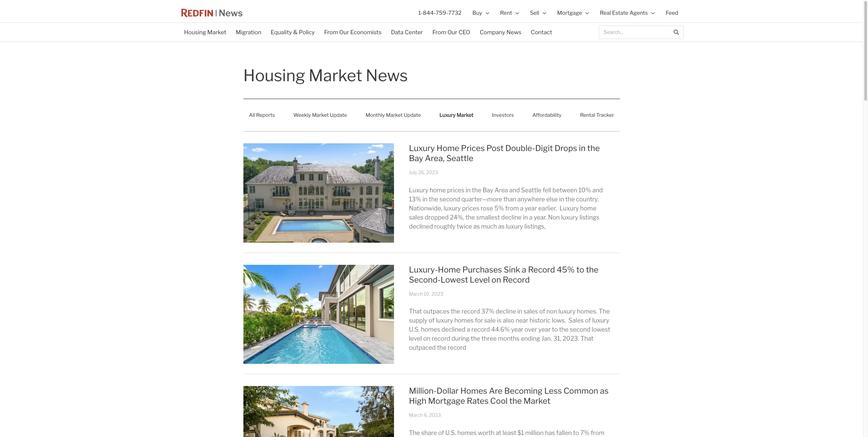 Task type: vqa. For each thing, say whether or not it's contained in the screenshot.
Saved Searches Receive timely notifications based on your preferred search filters.
no



Task type: locate. For each thing, give the bounding box(es) containing it.
level
[[409, 336, 422, 343]]

0 vertical spatial decline
[[501, 214, 522, 221]]

weekly market update link
[[288, 108, 353, 123]]

0 vertical spatial seattle
[[446, 154, 474, 163]]

to right 45%
[[577, 265, 584, 275]]

0 horizontal spatial our
[[339, 29, 349, 36]]

sales up near
[[524, 308, 538, 316]]

the left share
[[409, 430, 420, 437]]

0 vertical spatial 2023
[[426, 170, 438, 176]]

market inside weekly market update link
[[312, 112, 329, 118]]

1 vertical spatial seattle
[[521, 187, 542, 194]]

prices up 24%, on the right of the page
[[447, 187, 464, 194]]

homes left for
[[455, 318, 474, 325]]

0 horizontal spatial year
[[511, 327, 524, 334]]

market for weekly market update
[[312, 112, 329, 118]]

march 6, 2023
[[409, 413, 441, 419]]

as right twice
[[474, 223, 480, 230]]

0 vertical spatial second
[[440, 196, 460, 203]]

1 horizontal spatial seattle
[[521, 187, 542, 194]]

0 horizontal spatial seattle
[[446, 154, 474, 163]]

1 vertical spatial home
[[580, 205, 597, 212]]

0 vertical spatial prices
[[447, 187, 464, 194]]

1 vertical spatial declined
[[442, 327, 466, 334]]

bay up july
[[409, 154, 423, 163]]

0 vertical spatial that
[[409, 308, 422, 316]]

march
[[409, 291, 423, 297], [409, 413, 423, 419]]

1 vertical spatial to
[[552, 327, 558, 334]]

record left 45%
[[528, 265, 555, 275]]

from down 1-844-759-7732 link
[[433, 29, 446, 36]]

homes inside the share of u.s. homes worth at least $1 million has fallen to 7% from
[[457, 430, 477, 437]]

1 horizontal spatial our
[[448, 29, 457, 36]]

1 vertical spatial prices
[[462, 205, 480, 212]]

0 vertical spatial mortgage
[[557, 9, 582, 16]]

0 vertical spatial u.s.
[[409, 327, 420, 334]]

luxury up 24%, on the right of the page
[[444, 205, 461, 212]]

rates
[[467, 397, 489, 407]]

1 horizontal spatial year
[[525, 205, 537, 212]]

0 horizontal spatial update
[[330, 112, 347, 118]]

mortgage right sell link
[[557, 9, 582, 16]]

1 vertical spatial sales
[[524, 308, 538, 316]]

on up outpaced
[[423, 336, 431, 343]]

home inside luxury home prices post double-digit drops in the bay area, seattle
[[437, 144, 459, 153]]

monthly
[[366, 112, 385, 118]]

0 horizontal spatial declined
[[409, 223, 433, 230]]

homes
[[455, 318, 474, 325], [421, 327, 440, 334], [457, 430, 477, 437]]

u.s. inside the share of u.s. homes worth at least $1 million has fallen to 7% from
[[445, 430, 456, 437]]

second inside the that outpaces the record 37% decline in sales of non luxury homes. the supply of luxury homes for sale is also near historic lows.  sales of luxury u.s. homes declined a record 44.6% year over year to the second lowest level on record during the three months ending jan. 31, 2023. that outpaced the record
[[570, 327, 591, 334]]

at
[[496, 430, 501, 437]]

smallest
[[476, 214, 500, 221]]

our
[[339, 29, 349, 36], [448, 29, 457, 36]]

market inside housing market link
[[207, 29, 226, 36]]

2 from from the left
[[433, 29, 446, 36]]

from right policy
[[324, 29, 338, 36]]

decline down '5%'
[[501, 214, 522, 221]]

a right the sink
[[522, 265, 526, 275]]

affordability link
[[527, 108, 567, 123]]

a down anywhere
[[520, 205, 524, 212]]

from right 7%
[[591, 430, 605, 437]]

1 vertical spatial the
[[409, 430, 420, 437]]

are
[[489, 387, 503, 397]]

the
[[587, 144, 600, 153], [472, 187, 481, 194], [429, 196, 438, 203], [566, 196, 575, 203], [466, 214, 475, 221], [586, 265, 599, 275], [451, 308, 460, 316], [559, 327, 569, 334], [471, 336, 480, 343], [437, 345, 447, 352], [509, 397, 522, 407]]

on
[[492, 275, 501, 285], [423, 336, 431, 343]]

of right share
[[438, 430, 444, 437]]

that right 2023.
[[581, 336, 594, 343]]

to left 7%
[[573, 430, 579, 437]]

less
[[544, 387, 562, 397]]

in up listings,
[[523, 214, 528, 221]]

0 horizontal spatial home
[[430, 187, 446, 194]]

lowest
[[441, 275, 468, 285]]

prices
[[461, 144, 485, 153]]

in up near
[[517, 308, 522, 316]]

2023 right 6,
[[429, 413, 441, 419]]

market for housing market news
[[309, 66, 362, 85]]

march left the 10,
[[409, 291, 423, 297]]

1 vertical spatial bay
[[483, 187, 493, 194]]

1 horizontal spatial on
[[492, 275, 501, 285]]

home up area,
[[437, 144, 459, 153]]

declined
[[409, 223, 433, 230], [442, 327, 466, 334]]

44.6%
[[491, 327, 510, 334]]

second
[[440, 196, 460, 203], [570, 327, 591, 334]]

second down sales
[[570, 327, 591, 334]]

market for monthly market update
[[386, 112, 403, 118]]

1 update from the left
[[330, 112, 347, 118]]

march for luxury-home purchases sink a record 45% to the second-lowest level on record
[[409, 291, 423, 297]]

and up than
[[510, 187, 520, 194]]

the right 45%
[[586, 265, 599, 275]]

from our ceo link
[[428, 25, 475, 40]]

0 horizontal spatial as
[[474, 223, 480, 230]]

post
[[487, 144, 504, 153]]

homes down supply
[[421, 327, 440, 334]]

0 vertical spatial housing
[[184, 29, 206, 36]]

1 vertical spatial march
[[409, 413, 423, 419]]

1 horizontal spatial from
[[433, 29, 446, 36]]

24%,
[[450, 214, 464, 221]]

of
[[540, 308, 545, 316], [429, 318, 435, 325], [585, 318, 591, 325], [438, 430, 444, 437]]

the down between
[[566, 196, 575, 203]]

real
[[600, 9, 611, 16]]

decline
[[501, 214, 522, 221], [496, 308, 516, 316]]

0 vertical spatial march
[[409, 291, 423, 297]]

as
[[474, 223, 480, 230], [498, 223, 505, 230], [600, 387, 609, 397]]

2 vertical spatial 2023
[[429, 413, 441, 419]]

update for weekly market update
[[330, 112, 347, 118]]

2023 right the 10,
[[431, 291, 443, 297]]

second inside luxury home prices in the bay area and seattle fell between 10% and 13% in the second quarter—more than anywhere else in the country. nationwide, luxury prices rose 5% from a year earlier.  luxury home sales dropped 24%, the smallest decline in a year. non luxury listings declined roughly twice as much as luxury listings,
[[440, 196, 460, 203]]

buy link
[[467, 0, 495, 26]]

luxury left listings,
[[506, 223, 523, 230]]

home down country.
[[580, 205, 597, 212]]

Search... search field
[[599, 26, 670, 39]]

0 vertical spatial home
[[437, 144, 459, 153]]

a up during
[[467, 327, 470, 334]]

2 vertical spatial to
[[573, 430, 579, 437]]

homes left worth
[[457, 430, 477, 437]]

the down becoming
[[509, 397, 522, 407]]

home for lowest
[[438, 265, 461, 275]]

housing market
[[184, 29, 226, 36]]

as inside million-dollar homes are becoming less common as high mortgage rates cool the market
[[600, 387, 609, 397]]

1 march from the top
[[409, 291, 423, 297]]

10%
[[579, 187, 591, 194]]

the
[[599, 308, 610, 316], [409, 430, 420, 437]]

lowest
[[592, 327, 610, 334]]

else
[[546, 196, 558, 203]]

year down anywhere
[[525, 205, 537, 212]]

13%
[[409, 196, 421, 203]]

the right outpaced
[[437, 345, 447, 352]]

historic
[[530, 318, 551, 325]]

market inside million-dollar homes are becoming less common as high mortgage rates cool the market
[[524, 397, 551, 407]]

in
[[579, 144, 586, 153], [466, 187, 471, 194], [423, 196, 428, 203], [559, 196, 564, 203], [523, 214, 528, 221], [517, 308, 522, 316]]

sales down the 'nationwide,'
[[409, 214, 424, 221]]

1 vertical spatial record
[[503, 275, 530, 285]]

homes.
[[577, 308, 598, 316]]

the right homes.
[[599, 308, 610, 316]]

decline inside the that outpaces the record 37% decline in sales of non luxury homes. the supply of luxury homes for sale is also near historic lows.  sales of luxury u.s. homes declined a record 44.6% year over year to the second lowest level on record during the three months ending jan. 31, 2023. that outpaced the record
[[496, 308, 516, 316]]

tracker
[[596, 112, 614, 118]]

least
[[503, 430, 516, 437]]

0 vertical spatial sales
[[409, 214, 424, 221]]

homes
[[461, 387, 487, 397]]

real estate agents link
[[595, 0, 661, 26]]

sales inside luxury home prices in the bay area and seattle fell between 10% and 13% in the second quarter—more than anywhere else in the country. nationwide, luxury prices rose 5% from a year earlier.  luxury home sales dropped 24%, the smallest decline in a year. non luxury listings declined roughly twice as much as luxury listings,
[[409, 214, 424, 221]]

the up quarter—more
[[472, 187, 481, 194]]

seattle up anywhere
[[521, 187, 542, 194]]

sale
[[484, 318, 496, 325]]

0 vertical spatial from
[[505, 205, 519, 212]]

1 horizontal spatial declined
[[442, 327, 466, 334]]

1 vertical spatial second
[[570, 327, 591, 334]]

1 horizontal spatial u.s.
[[445, 430, 456, 437]]

as right much at the right bottom
[[498, 223, 505, 230]]

1 horizontal spatial the
[[599, 308, 610, 316]]

to inside the that outpaces the record 37% decline in sales of non luxury homes. the supply of luxury homes for sale is also near historic lows.  sales of luxury u.s. homes declined a record 44.6% year over year to the second lowest level on record during the three months ending jan. 31, 2023. that outpaced the record
[[552, 327, 558, 334]]

march left 6,
[[409, 413, 423, 419]]

0 vertical spatial declined
[[409, 223, 433, 230]]

area
[[495, 187, 508, 194]]

our left economists
[[339, 29, 349, 36]]

1 horizontal spatial news
[[507, 29, 522, 36]]

the up the 'nationwide,'
[[429, 196, 438, 203]]

1 horizontal spatial mortgage
[[557, 9, 582, 16]]

1 horizontal spatial from
[[591, 430, 605, 437]]

drops
[[555, 144, 577, 153]]

1 vertical spatial homes
[[421, 327, 440, 334]]

prices down quarter—more
[[462, 205, 480, 212]]

sell
[[530, 9, 539, 16]]

and right 10%
[[593, 187, 603, 194]]

home up lowest
[[438, 265, 461, 275]]

declined up during
[[442, 327, 466, 334]]

seattle down prices
[[446, 154, 474, 163]]

in right drops
[[579, 144, 586, 153]]

luxury home prices post double-digit drops in the bay area, seattle link
[[409, 144, 600, 163]]

our for ceo
[[448, 29, 457, 36]]

2023 right 26,
[[426, 170, 438, 176]]

0 horizontal spatial mortgage
[[428, 397, 465, 407]]

record down during
[[448, 345, 466, 352]]

2 vertical spatial homes
[[457, 430, 477, 437]]

record
[[462, 308, 480, 316], [472, 327, 490, 334], [432, 336, 450, 343], [448, 345, 466, 352]]

0 horizontal spatial sales
[[409, 214, 424, 221]]

0 horizontal spatial and
[[510, 187, 520, 194]]

market
[[207, 29, 226, 36], [309, 66, 362, 85], [312, 112, 329, 118], [386, 112, 403, 118], [457, 112, 474, 118], [524, 397, 551, 407]]

1 vertical spatial u.s.
[[445, 430, 456, 437]]

home up the 'nationwide,'
[[430, 187, 446, 194]]

twice
[[457, 223, 472, 230]]

0 vertical spatial bay
[[409, 154, 423, 163]]

of up historic
[[540, 308, 545, 316]]

than
[[504, 196, 516, 203]]

1 vertical spatial housing
[[243, 66, 305, 85]]

home
[[437, 144, 459, 153], [438, 265, 461, 275]]

0 horizontal spatial on
[[423, 336, 431, 343]]

1 vertical spatial on
[[423, 336, 431, 343]]

0 horizontal spatial news
[[366, 66, 408, 85]]

has
[[545, 430, 555, 437]]

u.s. right share
[[445, 430, 456, 437]]

0 horizontal spatial u.s.
[[409, 327, 420, 334]]

mortgage down dollar
[[428, 397, 465, 407]]

market inside "luxury market" link
[[457, 112, 474, 118]]

1 horizontal spatial sales
[[524, 308, 538, 316]]

from inside the share of u.s. homes worth at least $1 million has fallen to 7% from
[[591, 430, 605, 437]]

fell
[[543, 187, 551, 194]]

months
[[498, 336, 520, 343]]

1 vertical spatial home
[[438, 265, 461, 275]]

0 horizontal spatial housing
[[184, 29, 206, 36]]

home inside luxury-home purchases sink a record 45% to the second-lowest level on record
[[438, 265, 461, 275]]

0 vertical spatial to
[[577, 265, 584, 275]]

luxury for luxury home prices post double-digit drops in the bay area, seattle
[[409, 144, 435, 153]]

1 vertical spatial news
[[366, 66, 408, 85]]

1 from from the left
[[324, 29, 338, 36]]

0 horizontal spatial the
[[409, 430, 420, 437]]

year up the jan. at the right of the page
[[539, 327, 551, 334]]

1 vertical spatial that
[[581, 336, 594, 343]]

1 horizontal spatial update
[[404, 112, 421, 118]]

bay inside luxury home prices post double-digit drops in the bay area, seattle
[[409, 154, 423, 163]]

rent
[[500, 9, 512, 16]]

jan.
[[542, 336, 552, 343]]

2 update from the left
[[404, 112, 421, 118]]

0 vertical spatial homes
[[455, 318, 474, 325]]

0 horizontal spatial second
[[440, 196, 460, 203]]

2023 for second-
[[431, 291, 443, 297]]

1 horizontal spatial and
[[593, 187, 603, 194]]

0 vertical spatial on
[[492, 275, 501, 285]]

company
[[480, 29, 505, 36]]

759-
[[436, 9, 448, 16]]

7%
[[580, 430, 590, 437]]

0 horizontal spatial bay
[[409, 154, 423, 163]]

luxury-home purchases sink a record 45% to the second-lowest level on record
[[409, 265, 599, 285]]

that up supply
[[409, 308, 422, 316]]

1 vertical spatial from
[[591, 430, 605, 437]]

decline up also
[[496, 308, 516, 316]]

to up 31,
[[552, 327, 558, 334]]

as right the common
[[600, 387, 609, 397]]

our left ceo
[[448, 29, 457, 36]]

0 horizontal spatial that
[[409, 308, 422, 316]]

market inside "monthly market update" link
[[386, 112, 403, 118]]

the right drops
[[587, 144, 600, 153]]

2 horizontal spatial as
[[600, 387, 609, 397]]

0 horizontal spatial from
[[505, 205, 519, 212]]

investors link
[[486, 108, 520, 123]]

luxury market
[[440, 112, 474, 118]]

declined inside the that outpaces the record 37% decline in sales of non luxury homes. the supply of luxury homes for sale is also near historic lows.  sales of luxury u.s. homes declined a record 44.6% year over year to the second lowest level on record during the three months ending jan. 31, 2023. that outpaced the record
[[442, 327, 466, 334]]

2023 for mortgage
[[429, 413, 441, 419]]

sell link
[[525, 0, 552, 26]]

bay up quarter—more
[[483, 187, 493, 194]]

1 our from the left
[[339, 29, 349, 36]]

0 horizontal spatial from
[[324, 29, 338, 36]]

monthly market update link
[[360, 108, 427, 123]]

&
[[293, 29, 298, 36]]

record up for
[[462, 308, 480, 316]]

from down than
[[505, 205, 519, 212]]

in right else
[[559, 196, 564, 203]]

2 march from the top
[[409, 413, 423, 419]]

luxury for luxury market
[[440, 112, 456, 118]]

from our economists
[[324, 29, 382, 36]]

the inside the that outpaces the record 37% decline in sales of non luxury homes. the supply of luxury homes for sale is also near historic lows.  sales of luxury u.s. homes declined a record 44.6% year over year to the second lowest level on record during the three months ending jan. 31, 2023. that outpaced the record
[[599, 308, 610, 316]]

None search field
[[599, 26, 684, 39]]

declined down dropped
[[409, 223, 433, 230]]

from inside "link"
[[433, 29, 446, 36]]

from for from our economists
[[324, 29, 338, 36]]

from
[[324, 29, 338, 36], [433, 29, 446, 36]]

1 horizontal spatial housing
[[243, 66, 305, 85]]

rent link
[[495, 0, 525, 26]]

record down the sink
[[503, 275, 530, 285]]

1 horizontal spatial bay
[[483, 187, 493, 194]]

equality & policy
[[271, 29, 315, 36]]

year inside luxury home prices in the bay area and seattle fell between 10% and 13% in the second quarter—more than anywhere else in the country. nationwide, luxury prices rose 5% from a year earlier.  luxury home sales dropped 24%, the smallest decline in a year. non luxury listings declined roughly twice as much as luxury listings,
[[525, 205, 537, 212]]

weekly
[[294, 112, 311, 118]]

on right the level
[[492, 275, 501, 285]]

1 horizontal spatial second
[[570, 327, 591, 334]]

1 vertical spatial 2023
[[431, 291, 443, 297]]

year down near
[[511, 327, 524, 334]]

1 horizontal spatial as
[[498, 223, 505, 230]]

the up 31,
[[559, 327, 569, 334]]

our inside "link"
[[448, 29, 457, 36]]

also
[[503, 318, 514, 325]]

second up 24%, on the right of the page
[[440, 196, 460, 203]]

1 vertical spatial decline
[[496, 308, 516, 316]]

outpaces
[[423, 308, 450, 316]]

u.s. up level
[[409, 327, 420, 334]]

rental tracker
[[580, 112, 614, 118]]

0 vertical spatial the
[[599, 308, 610, 316]]

luxury inside luxury home prices post double-digit drops in the bay area, seattle
[[409, 144, 435, 153]]

rose
[[481, 205, 493, 212]]

dollar
[[437, 387, 459, 397]]

2 our from the left
[[448, 29, 457, 36]]

luxury
[[440, 112, 456, 118], [409, 144, 435, 153], [409, 187, 429, 194], [560, 205, 579, 212]]

1 vertical spatial mortgage
[[428, 397, 465, 407]]

0 vertical spatial home
[[430, 187, 446, 194]]



Task type: describe. For each thing, give the bounding box(es) containing it.
the inside luxury-home purchases sink a record 45% to the second-lowest level on record
[[586, 265, 599, 275]]

company news link
[[475, 25, 526, 40]]

the inside the share of u.s. homes worth at least $1 million has fallen to 7% from
[[409, 430, 420, 437]]

march for million-dollar homes are becoming less common as high mortgage rates cool the market
[[409, 413, 423, 419]]

from for from our ceo
[[433, 29, 446, 36]]

july
[[409, 170, 417, 176]]

sales inside the that outpaces the record 37% decline in sales of non luxury homes. the supply of luxury homes for sale is also near historic lows.  sales of luxury u.s. homes declined a record 44.6% year over year to the second lowest level on record during the three months ending jan. 31, 2023. that outpaced the record
[[524, 308, 538, 316]]

year.
[[534, 214, 547, 221]]

10,
[[424, 291, 430, 297]]

luxury-home purchases sink a record 45% to the second-lowest level on record link
[[409, 265, 599, 285]]

three
[[482, 336, 497, 343]]

6,
[[424, 413, 428, 419]]

seattle inside luxury home prices post double-digit drops in the bay area, seattle
[[446, 154, 474, 163]]

agents
[[630, 9, 648, 16]]

luxury down outpaces
[[436, 318, 453, 325]]

data center
[[391, 29, 423, 36]]

double-
[[505, 144, 535, 153]]

million-dollar homes are becoming less common as high mortgage rates cool the market link
[[409, 387, 609, 407]]

search image
[[674, 29, 679, 35]]

company news
[[480, 29, 522, 36]]

reports
[[256, 112, 275, 118]]

fallen
[[556, 430, 572, 437]]

1-
[[418, 9, 423, 16]]

feed
[[666, 9, 678, 16]]

digit
[[535, 144, 553, 153]]

million
[[525, 430, 544, 437]]

1 horizontal spatial that
[[581, 336, 594, 343]]

on inside the that outpaces the record 37% decline in sales of non luxury homes. the supply of luxury homes for sale is also near historic lows.  sales of luxury u.s. homes declined a record 44.6% year over year to the second lowest level on record during the three months ending jan. 31, 2023. that outpaced the record
[[423, 336, 431, 343]]

844-
[[423, 9, 436, 16]]

record down for
[[472, 327, 490, 334]]

data
[[391, 29, 404, 36]]

the left three
[[471, 336, 480, 343]]

much
[[481, 223, 497, 230]]

seattle inside luxury home prices in the bay area and seattle fell between 10% and 13% in the second quarter—more than anywhere else in the country. nationwide, luxury prices rose 5% from a year earlier.  luxury home sales dropped 24%, the smallest decline in a year. non luxury listings declined roughly twice as much as luxury listings,
[[521, 187, 542, 194]]

1-844-759-7732 link
[[413, 0, 467, 26]]

update for monthly market update
[[404, 112, 421, 118]]

luxury home prices in the bay area and seattle fell between 10% and 13% in the second quarter—more than anywhere else in the country. nationwide, luxury prices rose 5% from a year earlier.  luxury home sales dropped 24%, the smallest decline in a year. non luxury listings declined roughly twice as much as luxury listings,
[[409, 187, 603, 230]]

common
[[564, 387, 598, 397]]

worth
[[478, 430, 495, 437]]

all reports
[[249, 112, 275, 118]]

market for luxury market
[[457, 112, 474, 118]]

1 horizontal spatial home
[[580, 205, 597, 212]]

high
[[409, 397, 427, 407]]

31,
[[554, 336, 561, 343]]

of down outpaces
[[429, 318, 435, 325]]

2023.
[[563, 336, 579, 343]]

near
[[516, 318, 528, 325]]

1 and from the left
[[510, 187, 520, 194]]

decline inside luxury home prices in the bay area and seattle fell between 10% and 13% in the second quarter—more than anywhere else in the country. nationwide, luxury prices rose 5% from a year earlier.  luxury home sales dropped 24%, the smallest decline in a year. non luxury listings declined roughly twice as much as luxury listings,
[[501, 214, 522, 221]]

purchases
[[463, 265, 502, 275]]

mortgage inside million-dollar homes are becoming less common as high mortgage rates cool the market
[[428, 397, 465, 407]]

outpaced
[[409, 345, 436, 352]]

march 10, 2023
[[409, 291, 443, 297]]

listings
[[580, 214, 600, 221]]

5%
[[495, 205, 504, 212]]

market for housing market
[[207, 29, 226, 36]]

the right outpaces
[[451, 308, 460, 316]]

equality
[[271, 29, 292, 36]]

feed link
[[661, 0, 684, 26]]

45%
[[557, 265, 575, 275]]

country.
[[576, 196, 599, 203]]

sink
[[504, 265, 520, 275]]

the inside million-dollar homes are becoming less common as high mortgage rates cool the market
[[509, 397, 522, 407]]

redfin real estate news image
[[179, 6, 244, 20]]

2023 for bay
[[426, 170, 438, 176]]

housing for housing market
[[184, 29, 206, 36]]

a inside the that outpaces the record 37% decline in sales of non luxury homes. the supply of luxury homes for sale is also near historic lows.  sales of luxury u.s. homes declined a record 44.6% year over year to the second lowest level on record during the three months ending jan. 31, 2023. that outpaced the record
[[467, 327, 470, 334]]

economists
[[350, 29, 382, 36]]

housing market news
[[243, 66, 408, 85]]

to inside the share of u.s. homes worth at least $1 million has fallen to 7% from
[[573, 430, 579, 437]]

investors
[[492, 112, 514, 118]]

luxury right non at right
[[561, 214, 578, 221]]

a left year.
[[529, 214, 533, 221]]

cool
[[490, 397, 508, 407]]

in inside the that outpaces the record 37% decline in sales of non luxury homes. the supply of luxury homes for sale is also near historic lows.  sales of luxury u.s. homes declined a record 44.6% year over year to the second lowest level on record during the three months ending jan. 31, 2023. that outpaced the record
[[517, 308, 522, 316]]

$1
[[518, 430, 524, 437]]

sales
[[569, 318, 584, 325]]

quarter—more
[[462, 196, 502, 203]]

equality & policy link
[[266, 25, 320, 40]]

luxury home prices post double-digit drops in the bay area, seattle
[[409, 144, 600, 163]]

affordability
[[533, 112, 562, 118]]

declined inside luxury home prices in the bay area and seattle fell between 10% and 13% in the second quarter—more than anywhere else in the country. nationwide, luxury prices rose 5% from a year earlier.  luxury home sales dropped 24%, the smallest decline in a year. non luxury listings declined roughly twice as much as luxury listings,
[[409, 223, 433, 230]]

area,
[[425, 154, 445, 163]]

estate
[[612, 9, 629, 16]]

ending
[[521, 336, 540, 343]]

0 vertical spatial news
[[507, 29, 522, 36]]

record left during
[[432, 336, 450, 343]]

luxury for luxury home prices in the bay area and seattle fell between 10% and 13% in the second quarter—more than anywhere else in the country. nationwide, luxury prices rose 5% from a year earlier.  luxury home sales dropped 24%, the smallest decline in a year. non luxury listings declined roughly twice as much as luxury listings,
[[409, 187, 429, 194]]

non
[[547, 308, 557, 316]]

buy
[[473, 9, 482, 16]]

the up twice
[[466, 214, 475, 221]]

listings,
[[525, 223, 546, 230]]

bay inside luxury home prices in the bay area and seattle fell between 10% and 13% in the second quarter—more than anywhere else in the country. nationwide, luxury prices rose 5% from a year earlier.  luxury home sales dropped 24%, the smallest decline in a year. non luxury listings declined roughly twice as much as luxury listings,
[[483, 187, 493, 194]]

37%
[[481, 308, 495, 316]]

the inside luxury home prices post double-digit drops in the bay area, seattle
[[587, 144, 600, 153]]

policy
[[299, 29, 315, 36]]

migration
[[236, 29, 261, 36]]

nationwide,
[[409, 205, 442, 212]]

2 and from the left
[[593, 187, 603, 194]]

of inside the share of u.s. homes worth at least $1 million has fallen to 7% from
[[438, 430, 444, 437]]

during
[[452, 336, 470, 343]]

2 horizontal spatial year
[[539, 327, 551, 334]]

in inside luxury home prices post double-digit drops in the bay area, seattle
[[579, 144, 586, 153]]

luxury up sales
[[559, 308, 576, 316]]

in up the 'nationwide,'
[[423, 196, 428, 203]]

on inside luxury-home purchases sink a record 45% to the second-lowest level on record
[[492, 275, 501, 285]]

0 vertical spatial record
[[528, 265, 555, 275]]

all reports link
[[243, 108, 281, 123]]

million-dollar homes are becoming less common as high mortgage rates cool the market
[[409, 387, 609, 407]]

monthly market update
[[366, 112, 421, 118]]

that outpaces the record 37% decline in sales of non luxury homes. the supply of luxury homes for sale is also near historic lows.  sales of luxury u.s. homes declined a record 44.6% year over year to the second lowest level on record during the three months ending jan. 31, 2023. that outpaced the record
[[409, 308, 610, 352]]

data center link
[[386, 25, 428, 40]]

home for area,
[[437, 144, 459, 153]]

luxury-
[[409, 265, 438, 275]]

over
[[525, 327, 537, 334]]

to inside luxury-home purchases sink a record 45% to the second-lowest level on record
[[577, 265, 584, 275]]

between
[[553, 187, 577, 194]]

from our ceo
[[433, 29, 470, 36]]

our for economists
[[339, 29, 349, 36]]

housing for housing market news
[[243, 66, 305, 85]]

u.s. inside the that outpaces the record 37% decline in sales of non luxury homes. the supply of luxury homes for sale is also near historic lows.  sales of luxury u.s. homes declined a record 44.6% year over year to the second lowest level on record during the three months ending jan. 31, 2023. that outpaced the record
[[409, 327, 420, 334]]

rental tracker link
[[575, 108, 620, 123]]

real estate agents
[[600, 9, 648, 16]]

of down homes.
[[585, 318, 591, 325]]

in up quarter—more
[[466, 187, 471, 194]]

a inside luxury-home purchases sink a record 45% to the second-lowest level on record
[[522, 265, 526, 275]]

from inside luxury home prices in the bay area and seattle fell between 10% and 13% in the second quarter—more than anywhere else in the country. nationwide, luxury prices rose 5% from a year earlier.  luxury home sales dropped 24%, the smallest decline in a year. non luxury listings declined roughly twice as much as luxury listings,
[[505, 205, 519, 212]]

the share of u.s. homes worth at least $1 million has fallen to 7% from
[[409, 430, 609, 438]]

all
[[249, 112, 255, 118]]

luxury up lowest
[[592, 318, 610, 325]]

supply
[[409, 318, 428, 325]]



